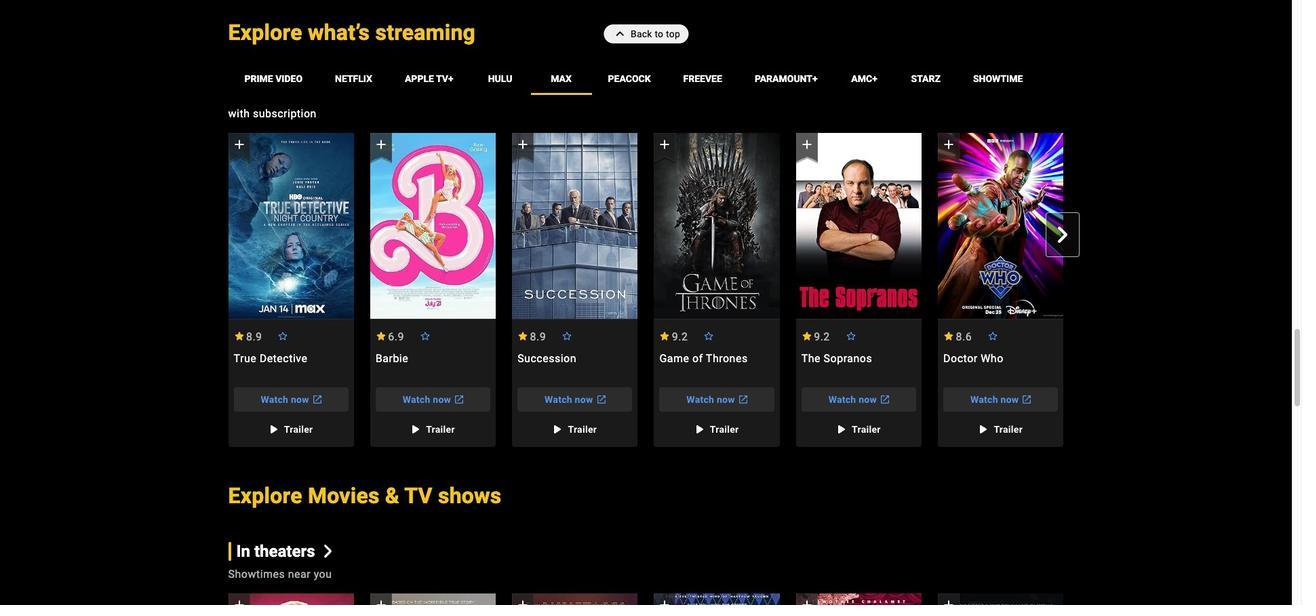 Task type: locate. For each thing, give the bounding box(es) containing it.
watch down true detective link
[[261, 394, 289, 405]]

watch now button down the succession link
[[518, 387, 633, 412]]

watch now button down true detective link
[[234, 387, 349, 412]]

watch now button down barbie link
[[376, 387, 491, 412]]

9.2 up 'game'
[[672, 330, 688, 343]]

now down the sopranos "link"
[[859, 394, 877, 405]]

4 watch now from the left
[[687, 394, 735, 405]]

watch now button down doctor who link
[[944, 387, 1059, 412]]

explore
[[228, 20, 302, 46], [228, 483, 302, 509]]

play arrow image down barbie link
[[407, 421, 423, 437]]

theaters
[[254, 542, 315, 561]]

launch image down the sopranos "link"
[[877, 391, 894, 407]]

5 trailer from the left
[[852, 424, 881, 435]]

play arrow image
[[265, 421, 281, 437], [407, 421, 423, 437], [691, 421, 708, 437], [833, 421, 850, 437], [975, 421, 992, 437]]

1 8.9 from the left
[[246, 330, 262, 343]]

star inline image up the
[[802, 332, 813, 340]]

1 watch from the left
[[261, 394, 289, 405]]

peacock
[[608, 73, 651, 84]]

launch image down true detective link
[[309, 391, 326, 407]]

the sopranos link
[[796, 352, 922, 379]]

trailer button down barbie link
[[400, 417, 466, 441]]

1 trailer from the left
[[284, 424, 313, 435]]

video
[[276, 73, 303, 84]]

tv
[[405, 483, 433, 509]]

trailer button
[[258, 417, 324, 441], [400, 417, 466, 441], [542, 417, 608, 441], [684, 417, 750, 441], [826, 417, 892, 441], [969, 417, 1034, 441]]

1 9.2 from the left
[[672, 330, 688, 343]]

with subscription
[[228, 107, 317, 120]]

2 trailer button from the left
[[400, 417, 466, 441]]

watch for true detective
[[261, 394, 289, 405]]

chevron right inline image
[[1055, 227, 1072, 243], [322, 545, 335, 558]]

explore what's streaming
[[228, 20, 476, 46]]

star border inline image up who
[[988, 332, 999, 340]]

watch for game of thrones
[[687, 394, 715, 405]]

trailer button down doctor who link
[[969, 417, 1034, 441]]

2 star inline image from the left
[[518, 332, 529, 340]]

6 watch now button from the left
[[944, 387, 1059, 412]]

star inline image for doctor who
[[944, 332, 955, 340]]

trailer button down game of thrones link
[[684, 417, 750, 441]]

trailer
[[284, 424, 313, 435], [426, 424, 455, 435], [568, 424, 597, 435], [710, 424, 739, 435], [852, 424, 881, 435], [994, 424, 1023, 435]]

1 trailer button from the left
[[258, 417, 324, 441]]

watch now button down the sopranos "link"
[[802, 387, 917, 412]]

1 launch image from the left
[[309, 391, 326, 407]]

play arrow image for doctor who
[[975, 421, 992, 437]]

watch
[[261, 394, 289, 405], [403, 394, 431, 405], [545, 394, 573, 405], [687, 394, 715, 405], [829, 394, 857, 405], [971, 394, 999, 405]]

5 launch image from the left
[[1019, 391, 1036, 407]]

now down the succession link
[[575, 394, 593, 405]]

game of thrones link
[[654, 352, 780, 379]]

trailer for doctor who
[[994, 424, 1023, 435]]

1 explore from the top
[[228, 20, 302, 46]]

add image for argylle 'image'
[[657, 597, 673, 605]]

1 horizontal spatial 9.2
[[814, 330, 830, 343]]

5 star border inline image from the left
[[988, 332, 999, 340]]

add image for barbie image
[[373, 136, 389, 153]]

watch now button
[[234, 387, 349, 412], [376, 387, 491, 412], [518, 387, 633, 412], [660, 387, 775, 412], [802, 387, 917, 412], [944, 387, 1059, 412]]

true
[[234, 352, 257, 365]]

star border inline image for barbie
[[420, 332, 431, 340]]

trailer for true detective
[[284, 424, 313, 435]]

1 play arrow image from the left
[[265, 421, 281, 437]]

watch now for doctor who
[[971, 394, 1019, 405]]

2 launch image from the left
[[451, 391, 468, 407]]

trailer button for true detective
[[258, 417, 324, 441]]

back
[[631, 28, 653, 39]]

now down true detective link
[[291, 394, 309, 405]]

1 watch now from the left
[[261, 394, 309, 405]]

star inline image up succession
[[518, 332, 529, 340]]

play arrow image down doctor who link
[[975, 421, 992, 437]]

9.2 up the
[[814, 330, 830, 343]]

launch image down barbie link
[[451, 391, 468, 407]]

8.9 up succession
[[530, 330, 546, 343]]

4 trailer from the left
[[710, 424, 739, 435]]

near
[[288, 568, 311, 581]]

watch down the sopranos "link"
[[829, 394, 857, 405]]

0 vertical spatial chevron right inline image
[[1055, 227, 1072, 243]]

2 8.9 from the left
[[530, 330, 546, 343]]

9.2
[[672, 330, 688, 343], [814, 330, 830, 343]]

add image
[[231, 136, 247, 153], [373, 136, 389, 153], [515, 136, 531, 153], [941, 136, 957, 153], [515, 597, 531, 605], [657, 597, 673, 605], [799, 597, 815, 605]]

6.9
[[388, 330, 404, 343]]

5 trailer button from the left
[[826, 417, 892, 441]]

2 watch now button from the left
[[376, 387, 491, 412]]

watch now for succession
[[545, 394, 593, 405]]

3 launch image from the left
[[735, 391, 752, 407]]

4 now from the left
[[717, 394, 735, 405]]

trailer for game of thrones
[[710, 424, 739, 435]]

the boys in the boat image
[[370, 594, 496, 605]]

4 watch now button from the left
[[660, 387, 775, 412]]

trailer down doctor who link
[[994, 424, 1023, 435]]

3 watch now button from the left
[[518, 387, 633, 412]]

netflix
[[335, 73, 372, 84]]

5 watch now button from the left
[[802, 387, 917, 412]]

the sopranos
[[802, 352, 873, 365]]

4 star inline image from the left
[[802, 332, 813, 340]]

subscription
[[253, 107, 317, 120]]

2 play arrow image from the left
[[407, 421, 423, 437]]

star border inline image up the sopranos on the bottom
[[846, 332, 857, 340]]

star border inline image
[[704, 332, 715, 340]]

play arrow image down true detective link
[[265, 421, 281, 437]]

what's
[[308, 20, 370, 46]]

trailer down barbie link
[[426, 424, 455, 435]]

watch now
[[261, 394, 309, 405], [403, 394, 451, 405], [545, 394, 593, 405], [687, 394, 735, 405], [829, 394, 877, 405], [971, 394, 1019, 405]]

explore up in theaters
[[228, 483, 302, 509]]

launch image down game of thrones link
[[735, 391, 752, 407]]

add image for dune: part two image
[[515, 597, 531, 605]]

showtimes near you
[[228, 568, 332, 581]]

1 vertical spatial explore
[[228, 483, 302, 509]]

0 horizontal spatial 8.9
[[246, 330, 262, 343]]

star inline image up true
[[234, 332, 245, 340]]

3 watch from the left
[[545, 394, 573, 405]]

0 vertical spatial explore
[[228, 20, 302, 46]]

star border inline image up succession
[[562, 332, 573, 340]]

3 trailer button from the left
[[542, 417, 608, 441]]

true detective link
[[228, 352, 354, 379]]

hulu
[[488, 73, 513, 84]]

add image for true detective image
[[231, 136, 247, 153]]

play arrow image down game of thrones link
[[691, 421, 708, 437]]

play arrow image down the sopranos "link"
[[833, 421, 850, 437]]

watch down barbie link
[[403, 394, 431, 405]]

launch image
[[309, 391, 326, 407], [451, 391, 468, 407], [735, 391, 752, 407], [877, 391, 894, 407], [1019, 391, 1036, 407]]

max
[[551, 73, 572, 84]]

group
[[212, 133, 1081, 450], [228, 133, 354, 447], [228, 133, 354, 319], [370, 133, 496, 447], [370, 133, 496, 319], [512, 133, 638, 447], [512, 133, 638, 319], [654, 133, 780, 447], [654, 133, 780, 319], [796, 133, 922, 447], [796, 133, 922, 319], [938, 133, 1064, 447], [938, 133, 1064, 319], [228, 594, 354, 605], [370, 594, 496, 605], [512, 594, 638, 605], [654, 594, 780, 605], [796, 594, 922, 605], [938, 594, 1064, 605]]

star inline image up 'game'
[[660, 332, 671, 340]]

back to top
[[631, 28, 681, 39]]

launch image down doctor who link
[[1019, 391, 1036, 407]]

3 trailer from the left
[[568, 424, 597, 435]]

star border inline image right 6.9
[[420, 332, 431, 340]]

now for game of thrones
[[717, 394, 735, 405]]

1 horizontal spatial chevron right inline image
[[1055, 227, 1072, 243]]

tv+
[[436, 73, 454, 84]]

3 now from the left
[[575, 394, 593, 405]]

4 star border inline image from the left
[[846, 332, 857, 340]]

now down game of thrones link
[[717, 394, 735, 405]]

true detective
[[234, 352, 308, 365]]

4 watch from the left
[[687, 394, 715, 405]]

prime video
[[245, 73, 303, 84]]

trailer button for the sopranos
[[826, 417, 892, 441]]

1 vertical spatial chevron right inline image
[[322, 545, 335, 558]]

watch now down doctor who link
[[971, 394, 1019, 405]]

watch for succession
[[545, 394, 573, 405]]

4 play arrow image from the left
[[833, 421, 850, 437]]

1 horizontal spatial 8.9
[[530, 330, 546, 343]]

watch now down the sopranos "link"
[[829, 394, 877, 405]]

launch image for barbie
[[451, 391, 468, 407]]

5 watch from the left
[[829, 394, 857, 405]]

trailer button down the sopranos "link"
[[826, 417, 892, 441]]

6 trailer from the left
[[994, 424, 1023, 435]]

apple
[[405, 73, 434, 84]]

succession link
[[512, 352, 638, 379]]

3 play arrow image from the left
[[691, 421, 708, 437]]

trailer down the sopranos "link"
[[852, 424, 881, 435]]

1 now from the left
[[291, 394, 309, 405]]

star inline image left 8.6
[[944, 332, 955, 340]]

game
[[660, 352, 690, 365]]

explore up prime
[[228, 20, 302, 46]]

launch image
[[593, 391, 610, 407]]

trailer for barbie
[[426, 424, 455, 435]]

watch now up play arrow image in the bottom left of the page
[[545, 394, 593, 405]]

2 watch from the left
[[403, 394, 431, 405]]

watch down doctor who link
[[971, 394, 999, 405]]

2 watch now from the left
[[403, 394, 451, 405]]

5 star inline image from the left
[[944, 332, 955, 340]]

0 horizontal spatial 9.2
[[672, 330, 688, 343]]

trailer down true detective link
[[284, 424, 313, 435]]

dune: part two image
[[512, 594, 638, 605]]

now down barbie link
[[433, 394, 451, 405]]

star border inline image up the detective
[[278, 332, 289, 340]]

starz
[[912, 73, 941, 84]]

2 explore from the top
[[228, 483, 302, 509]]

2 now from the left
[[433, 394, 451, 405]]

freevee
[[684, 73, 723, 84]]

3 star border inline image from the left
[[562, 332, 573, 340]]

5 now from the left
[[859, 394, 877, 405]]

watch down game of thrones link
[[687, 394, 715, 405]]

succession
[[518, 352, 577, 365]]

watch now button down game of thrones link
[[660, 387, 775, 412]]

add image
[[657, 136, 673, 153], [799, 136, 815, 153], [231, 597, 247, 605], [373, 597, 389, 605], [941, 597, 957, 605]]

4 trailer button from the left
[[684, 417, 750, 441]]

add image for game of thrones image
[[657, 136, 673, 153]]

6 trailer button from the left
[[969, 417, 1034, 441]]

8.9
[[246, 330, 262, 343], [530, 330, 546, 343]]

trailer down game of thrones link
[[710, 424, 739, 435]]

8.9 up true
[[246, 330, 262, 343]]

6 now from the left
[[1001, 394, 1019, 405]]

1 star border inline image from the left
[[278, 332, 289, 340]]

3 star inline image from the left
[[660, 332, 671, 340]]

watch now for the sopranos
[[829, 394, 877, 405]]

1 watch now button from the left
[[234, 387, 349, 412]]

add image for the sopranos 'image'
[[799, 136, 815, 153]]

3 watch now from the left
[[545, 394, 593, 405]]

watch now down true detective link
[[261, 394, 309, 405]]

4 launch image from the left
[[877, 391, 894, 407]]

2 trailer from the left
[[426, 424, 455, 435]]

0 horizontal spatial chevron right inline image
[[322, 545, 335, 558]]

star border inline image
[[278, 332, 289, 340], [420, 332, 431, 340], [562, 332, 573, 340], [846, 332, 857, 340], [988, 332, 999, 340]]

group containing 8.6
[[938, 133, 1064, 447]]

trailer for the sopranos
[[852, 424, 881, 435]]

star inline image
[[234, 332, 245, 340], [518, 332, 529, 340], [660, 332, 671, 340], [802, 332, 813, 340], [944, 332, 955, 340]]

6 watch now from the left
[[971, 394, 1019, 405]]

watch now for barbie
[[403, 394, 451, 405]]

2 9.2 from the left
[[814, 330, 830, 343]]

trailer button down launch image
[[542, 417, 608, 441]]

trailer button down true detective link
[[258, 417, 324, 441]]

5 play arrow image from the left
[[975, 421, 992, 437]]

6 watch from the left
[[971, 394, 999, 405]]

now
[[291, 394, 309, 405], [433, 394, 451, 405], [575, 394, 593, 405], [717, 394, 735, 405], [859, 394, 877, 405], [1001, 394, 1019, 405]]

star border inline image for doctor who
[[988, 332, 999, 340]]

you
[[314, 568, 332, 581]]

game of thrones
[[660, 352, 748, 365]]

watch up play arrow image in the bottom left of the page
[[545, 394, 573, 405]]

5 watch now from the left
[[829, 394, 877, 405]]

2 star border inline image from the left
[[420, 332, 431, 340]]

trailer right play arrow image in the bottom left of the page
[[568, 424, 597, 435]]

play arrow image for game of thrones
[[691, 421, 708, 437]]

showtimes
[[228, 568, 285, 581]]

doctor who
[[944, 352, 1004, 365]]

play arrow image
[[549, 421, 566, 437]]

watch now down barbie link
[[403, 394, 451, 405]]

now down doctor who link
[[1001, 394, 1019, 405]]

play arrow image for true detective
[[265, 421, 281, 437]]

8.9 for succession
[[530, 330, 546, 343]]

watch now down game of thrones link
[[687, 394, 735, 405]]

tab list
[[228, 63, 1081, 95]]

1 star inline image from the left
[[234, 332, 245, 340]]



Task type: vqa. For each thing, say whether or not it's contained in the screenshot.
"Starz"
yes



Task type: describe. For each thing, give the bounding box(es) containing it.
with
[[228, 107, 250, 120]]

barbie link
[[370, 352, 496, 379]]

shows
[[438, 483, 502, 509]]

launch image for true detective
[[309, 391, 326, 407]]

star inline image
[[376, 332, 387, 340]]

add image for "wonka" image in the right of the page
[[799, 597, 815, 605]]

sopranos
[[824, 352, 873, 365]]

game of thrones image
[[654, 133, 780, 319]]

star inline image for the sopranos
[[802, 332, 813, 340]]

launch image for the sopranos
[[877, 391, 894, 407]]

watch for doctor who
[[971, 394, 999, 405]]

detective
[[260, 352, 308, 365]]

play arrow image for the sopranos
[[833, 421, 850, 437]]

paramount+
[[755, 73, 818, 84]]

wonka image
[[796, 594, 922, 605]]

&
[[385, 483, 400, 509]]

launch image for doctor who
[[1019, 391, 1036, 407]]

group containing 6.9
[[370, 133, 496, 447]]

9.2 for game
[[672, 330, 688, 343]]

in theaters link
[[228, 542, 335, 561]]

to
[[655, 28, 664, 39]]

play arrow image for barbie
[[407, 421, 423, 437]]

8.9 for true detective
[[246, 330, 262, 343]]

watch now button for succession
[[518, 387, 633, 412]]

add image for the i.s.s. image in the bottom right of the page
[[941, 597, 957, 605]]

8.6
[[956, 330, 972, 343]]

watch now for game of thrones
[[687, 394, 735, 405]]

star inline image for game of thrones
[[660, 332, 671, 340]]

trailer button for barbie
[[400, 417, 466, 441]]

now for barbie
[[433, 394, 451, 405]]

mean girls image
[[228, 594, 354, 605]]

apple tv+
[[405, 73, 454, 84]]

now for true detective
[[291, 394, 309, 405]]

in theaters
[[236, 542, 315, 561]]

watch now button for true detective
[[234, 387, 349, 412]]

in
[[236, 542, 250, 561]]

launch image for game of thrones
[[735, 391, 752, 407]]

now for succession
[[575, 394, 593, 405]]

argylle image
[[654, 594, 780, 605]]

add image for "mean girls" image
[[231, 597, 247, 605]]

showtime
[[974, 73, 1023, 84]]

star border inline image for succession
[[562, 332, 573, 340]]

prime
[[245, 73, 273, 84]]

the
[[802, 352, 821, 365]]

star inline image for true detective
[[234, 332, 245, 340]]

watch now for true detective
[[261, 394, 309, 405]]

star border inline image for the sopranos
[[846, 332, 857, 340]]

amc+
[[852, 73, 878, 84]]

movies
[[308, 483, 380, 509]]

the sopranos image
[[796, 133, 922, 319]]

add image for the boys in the boat image
[[373, 597, 389, 605]]

barbie
[[376, 352, 409, 365]]

star border inline image for true detective
[[278, 332, 289, 340]]

explore movies & tv shows
[[228, 483, 502, 509]]

chevron right inline image inside in theaters link
[[322, 545, 335, 558]]

who
[[981, 352, 1004, 365]]

add image for succession image on the left of the page
[[515, 136, 531, 153]]

true detective image
[[228, 133, 354, 319]]

of
[[693, 352, 703, 365]]

back to top button
[[604, 24, 689, 43]]

top
[[666, 28, 681, 39]]

trailer for succession
[[568, 424, 597, 435]]

now for doctor who
[[1001, 394, 1019, 405]]

explore for explore what's streaming
[[228, 20, 302, 46]]

star inline image for succession
[[518, 332, 529, 340]]

watch for barbie
[[403, 394, 431, 405]]

doctor who link
[[938, 352, 1064, 379]]

watch now button for game of thrones
[[660, 387, 775, 412]]

trailer button for succession
[[542, 417, 608, 441]]

doctor
[[944, 352, 978, 365]]

tab list containing prime video
[[228, 63, 1081, 95]]

now for the sopranos
[[859, 394, 877, 405]]

barbie image
[[370, 133, 496, 319]]

9.2 for the
[[814, 330, 830, 343]]

doctor who image
[[938, 133, 1064, 319]]

i.s.s. image
[[938, 594, 1064, 605]]

thrones
[[706, 352, 748, 365]]

expand less image
[[612, 24, 631, 43]]

watch now button for barbie
[[376, 387, 491, 412]]

add image for doctor who image
[[941, 136, 957, 153]]

watch for the sopranos
[[829, 394, 857, 405]]

trailer button for doctor who
[[969, 417, 1034, 441]]

explore for explore movies & tv shows
[[228, 483, 302, 509]]

watch now button for doctor who
[[944, 387, 1059, 412]]

streaming
[[376, 20, 476, 46]]

trailer button for game of thrones
[[684, 417, 750, 441]]

succession image
[[512, 133, 638, 319]]

watch now button for the sopranos
[[802, 387, 917, 412]]



